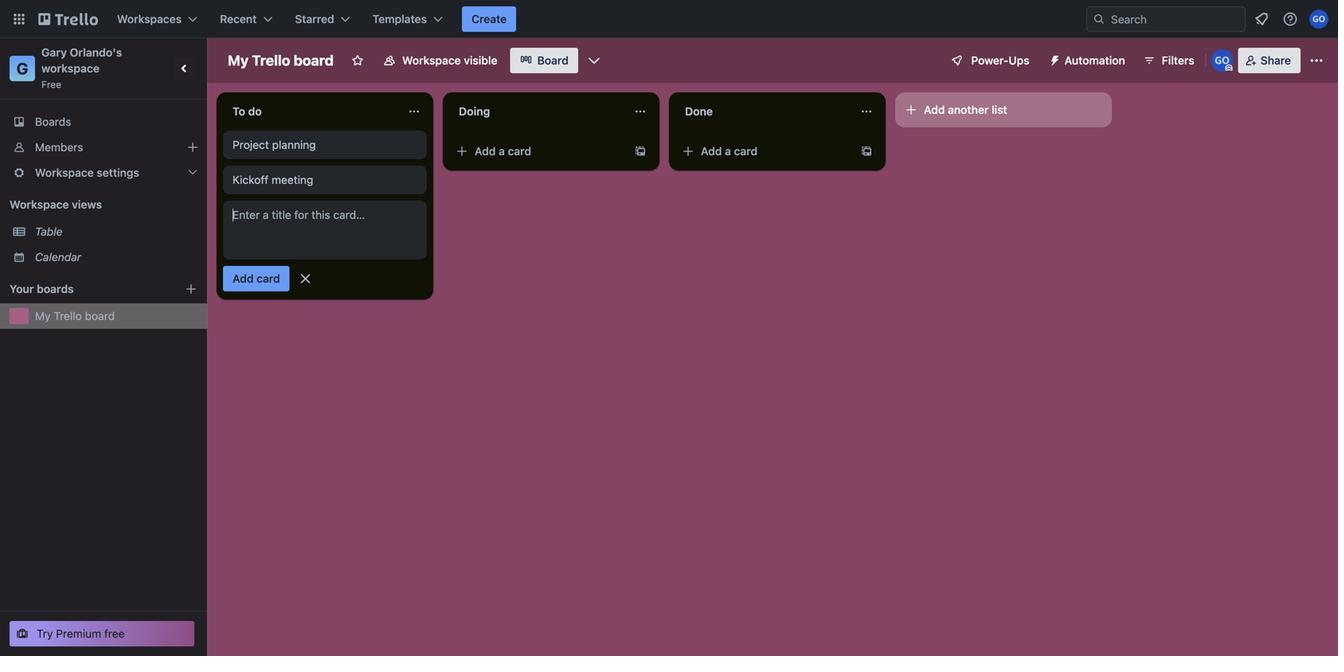 Task type: describe. For each thing, give the bounding box(es) containing it.
recent button
[[210, 6, 282, 32]]

project
[[233, 138, 269, 151]]

create from template… image for doing
[[634, 145, 647, 158]]

1 vertical spatial board
[[85, 310, 115, 323]]

card for done
[[734, 145, 758, 158]]

another
[[949, 103, 989, 116]]

cancel image
[[298, 271, 314, 287]]

power-
[[972, 54, 1009, 67]]

search image
[[1094, 13, 1106, 26]]

board link
[[511, 48, 578, 73]]

your boards with 1 items element
[[10, 280, 161, 299]]

table link
[[35, 224, 198, 240]]

create
[[472, 12, 507, 26]]

workspace views
[[10, 198, 102, 211]]

views
[[72, 198, 102, 211]]

table
[[35, 225, 63, 238]]

workspaces button
[[108, 6, 207, 32]]

workspaces
[[117, 12, 182, 26]]

workspace navigation collapse icon image
[[174, 57, 196, 80]]

create button
[[462, 6, 517, 32]]

kickoff
[[233, 173, 269, 187]]

workspace visible button
[[374, 48, 507, 73]]

project planning link
[[233, 137, 418, 153]]

Board name text field
[[220, 48, 342, 73]]

primary element
[[0, 0, 1339, 38]]

orlando's
[[70, 46, 122, 59]]

0 notifications image
[[1253, 10, 1272, 29]]

create from template… image for done
[[861, 145, 874, 158]]

calendar
[[35, 251, 81, 264]]

gary orlando's workspace link
[[41, 46, 125, 75]]

your boards
[[10, 283, 74, 296]]

board inside text field
[[294, 52, 334, 69]]

add another list
[[925, 103, 1008, 116]]

Search field
[[1106, 7, 1246, 31]]

workspace
[[41, 62, 100, 75]]

recent
[[220, 12, 257, 26]]

a for doing
[[499, 145, 505, 158]]

g
[[16, 59, 28, 78]]

members link
[[0, 135, 207, 160]]

members
[[35, 141, 83, 154]]

to
[[233, 105, 245, 118]]

my trello board link
[[35, 308, 198, 324]]

g link
[[10, 56, 35, 81]]

gary
[[41, 46, 67, 59]]

power-ups
[[972, 54, 1030, 67]]

kickoff meeting link
[[233, 172, 418, 188]]

ups
[[1009, 54, 1030, 67]]

add for add another list button
[[925, 103, 946, 116]]

switch to… image
[[11, 11, 27, 27]]

a for done
[[725, 145, 732, 158]]

automation button
[[1043, 48, 1136, 73]]

add card
[[233, 272, 280, 285]]

settings
[[97, 166, 139, 179]]

free
[[41, 79, 61, 90]]

sm image
[[1043, 48, 1065, 70]]

try premium free
[[37, 628, 125, 641]]



Task type: vqa. For each thing, say whether or not it's contained in the screenshot.
Add another list Button
yes



Task type: locate. For each thing, give the bounding box(es) containing it.
board down starred
[[294, 52, 334, 69]]

card inside button
[[257, 272, 280, 285]]

open information menu image
[[1283, 11, 1299, 27]]

gary orlando (garyorlando) image
[[1212, 49, 1234, 72]]

1 horizontal spatial add a card button
[[676, 139, 854, 164]]

add for 'add a card' button related to doing
[[475, 145, 496, 158]]

1 horizontal spatial my trello board
[[228, 52, 334, 69]]

1 add a card from the left
[[475, 145, 532, 158]]

0 horizontal spatial my
[[35, 310, 51, 323]]

planning
[[272, 138, 316, 151]]

my down your boards at the top left of the page
[[35, 310, 51, 323]]

visible
[[464, 54, 498, 67]]

templates button
[[363, 6, 453, 32]]

a down done text box
[[725, 145, 732, 158]]

0 vertical spatial my trello board
[[228, 52, 334, 69]]

add
[[925, 103, 946, 116], [475, 145, 496, 158], [701, 145, 722, 158], [233, 272, 254, 285]]

kickoff meeting
[[233, 173, 313, 187]]

add a card for doing
[[475, 145, 532, 158]]

workspace for workspace views
[[10, 198, 69, 211]]

workspace up table
[[10, 198, 69, 211]]

Doing text field
[[450, 99, 625, 124]]

boards link
[[0, 109, 207, 135]]

automation
[[1065, 54, 1126, 67]]

trello down boards
[[54, 310, 82, 323]]

add board image
[[185, 283, 198, 296]]

1 vertical spatial my trello board
[[35, 310, 115, 323]]

1 horizontal spatial trello
[[252, 52, 290, 69]]

project planning
[[233, 138, 316, 151]]

workspace settings button
[[0, 160, 207, 186]]

0 vertical spatial my
[[228, 52, 249, 69]]

1 a from the left
[[499, 145, 505, 158]]

card down done text box
[[734, 145, 758, 158]]

a
[[499, 145, 505, 158], [725, 145, 732, 158]]

2 create from template… image from the left
[[861, 145, 874, 158]]

workspace for workspace visible
[[402, 54, 461, 67]]

workspace inside button
[[402, 54, 461, 67]]

0 vertical spatial workspace
[[402, 54, 461, 67]]

workspace visible
[[402, 54, 498, 67]]

trello
[[252, 52, 290, 69], [54, 310, 82, 323]]

2 add a card from the left
[[701, 145, 758, 158]]

filters button
[[1139, 48, 1200, 73]]

card
[[508, 145, 532, 158], [734, 145, 758, 158], [257, 272, 280, 285]]

add a card button down doing text field
[[450, 139, 628, 164]]

card left cancel image
[[257, 272, 280, 285]]

gary orlando (garyorlando) image
[[1310, 10, 1329, 29]]

workspace settings
[[35, 166, 139, 179]]

gary orlando's workspace free
[[41, 46, 125, 90]]

add for done's 'add a card' button
[[701, 145, 722, 158]]

board
[[538, 54, 569, 67]]

my trello board down starred
[[228, 52, 334, 69]]

2 vertical spatial workspace
[[10, 198, 69, 211]]

filters
[[1163, 54, 1195, 67]]

my inside board name text field
[[228, 52, 249, 69]]

1 create from template… image from the left
[[634, 145, 647, 158]]

boards
[[37, 283, 74, 296]]

premium
[[56, 628, 101, 641]]

Enter a title for this card… text field
[[223, 201, 427, 260]]

your
[[10, 283, 34, 296]]

0 horizontal spatial a
[[499, 145, 505, 158]]

add card button
[[223, 266, 290, 292]]

add right add board image
[[233, 272, 254, 285]]

add a card button down done text box
[[676, 139, 854, 164]]

workspace down the templates dropdown button
[[402, 54, 461, 67]]

add another list button
[[896, 92, 1113, 128]]

add a card
[[475, 145, 532, 158], [701, 145, 758, 158]]

2 add a card button from the left
[[676, 139, 854, 164]]

0 horizontal spatial my trello board
[[35, 310, 115, 323]]

1 vertical spatial workspace
[[35, 166, 94, 179]]

0 horizontal spatial add a card button
[[450, 139, 628, 164]]

add inside button
[[233, 272, 254, 285]]

0 horizontal spatial board
[[85, 310, 115, 323]]

my trello board down 'your boards with 1 items' element
[[35, 310, 115, 323]]

a down doing text field
[[499, 145, 505, 158]]

free
[[104, 628, 125, 641]]

done
[[685, 105, 713, 118]]

my trello board
[[228, 52, 334, 69], [35, 310, 115, 323]]

2 a from the left
[[725, 145, 732, 158]]

to do
[[233, 105, 262, 118]]

starred
[[295, 12, 335, 26]]

create from template… image
[[634, 145, 647, 158], [861, 145, 874, 158]]

show menu image
[[1309, 53, 1325, 69]]

list
[[992, 103, 1008, 116]]

calendar link
[[35, 249, 198, 265]]

add down done at the top right of the page
[[701, 145, 722, 158]]

1 vertical spatial trello
[[54, 310, 82, 323]]

my down recent
[[228, 52, 249, 69]]

add a card button for doing
[[450, 139, 628, 164]]

trello down 'recent' dropdown button
[[252, 52, 290, 69]]

card down doing text field
[[508, 145, 532, 158]]

workspace down the members
[[35, 166, 94, 179]]

Done text field
[[676, 99, 851, 124]]

add a card down done at the top right of the page
[[701, 145, 758, 158]]

0 horizontal spatial card
[[257, 272, 280, 285]]

1 vertical spatial my
[[35, 310, 51, 323]]

meeting
[[272, 173, 313, 187]]

0 vertical spatial trello
[[252, 52, 290, 69]]

0 vertical spatial board
[[294, 52, 334, 69]]

card for doing
[[508, 145, 532, 158]]

power-ups button
[[940, 48, 1040, 73]]

templates
[[373, 12, 427, 26]]

workspace
[[402, 54, 461, 67], [35, 166, 94, 179], [10, 198, 69, 211]]

add left another in the top right of the page
[[925, 103, 946, 116]]

1 horizontal spatial add a card
[[701, 145, 758, 158]]

1 add a card button from the left
[[450, 139, 628, 164]]

add a card for done
[[701, 145, 758, 158]]

try
[[37, 628, 53, 641]]

this member is an admin of this board. image
[[1226, 65, 1234, 72]]

customize views image
[[586, 53, 602, 69]]

workspace inside popup button
[[35, 166, 94, 179]]

boards
[[35, 115, 71, 128]]

board
[[294, 52, 334, 69], [85, 310, 115, 323]]

2 horizontal spatial card
[[734, 145, 758, 158]]

1 horizontal spatial card
[[508, 145, 532, 158]]

1 horizontal spatial a
[[725, 145, 732, 158]]

workspace for workspace settings
[[35, 166, 94, 179]]

doing
[[459, 105, 490, 118]]

0 horizontal spatial create from template… image
[[634, 145, 647, 158]]

share
[[1261, 54, 1292, 67]]

my
[[228, 52, 249, 69], [35, 310, 51, 323]]

my trello board inside board name text field
[[228, 52, 334, 69]]

0 horizontal spatial trello
[[54, 310, 82, 323]]

1 horizontal spatial create from template… image
[[861, 145, 874, 158]]

starred button
[[286, 6, 360, 32]]

add down doing
[[475, 145, 496, 158]]

add a card down doing
[[475, 145, 532, 158]]

To do text field
[[223, 99, 399, 124]]

star or unstar board image
[[351, 54, 364, 67]]

trello inside board name text field
[[252, 52, 290, 69]]

try premium free button
[[10, 622, 194, 647]]

do
[[248, 105, 262, 118]]

back to home image
[[38, 6, 98, 32]]

board down 'your boards with 1 items' element
[[85, 310, 115, 323]]

add a card button for done
[[676, 139, 854, 164]]

0 horizontal spatial add a card
[[475, 145, 532, 158]]

1 horizontal spatial board
[[294, 52, 334, 69]]

share button
[[1239, 48, 1302, 73]]

1 horizontal spatial my
[[228, 52, 249, 69]]

add a card button
[[450, 139, 628, 164], [676, 139, 854, 164]]



